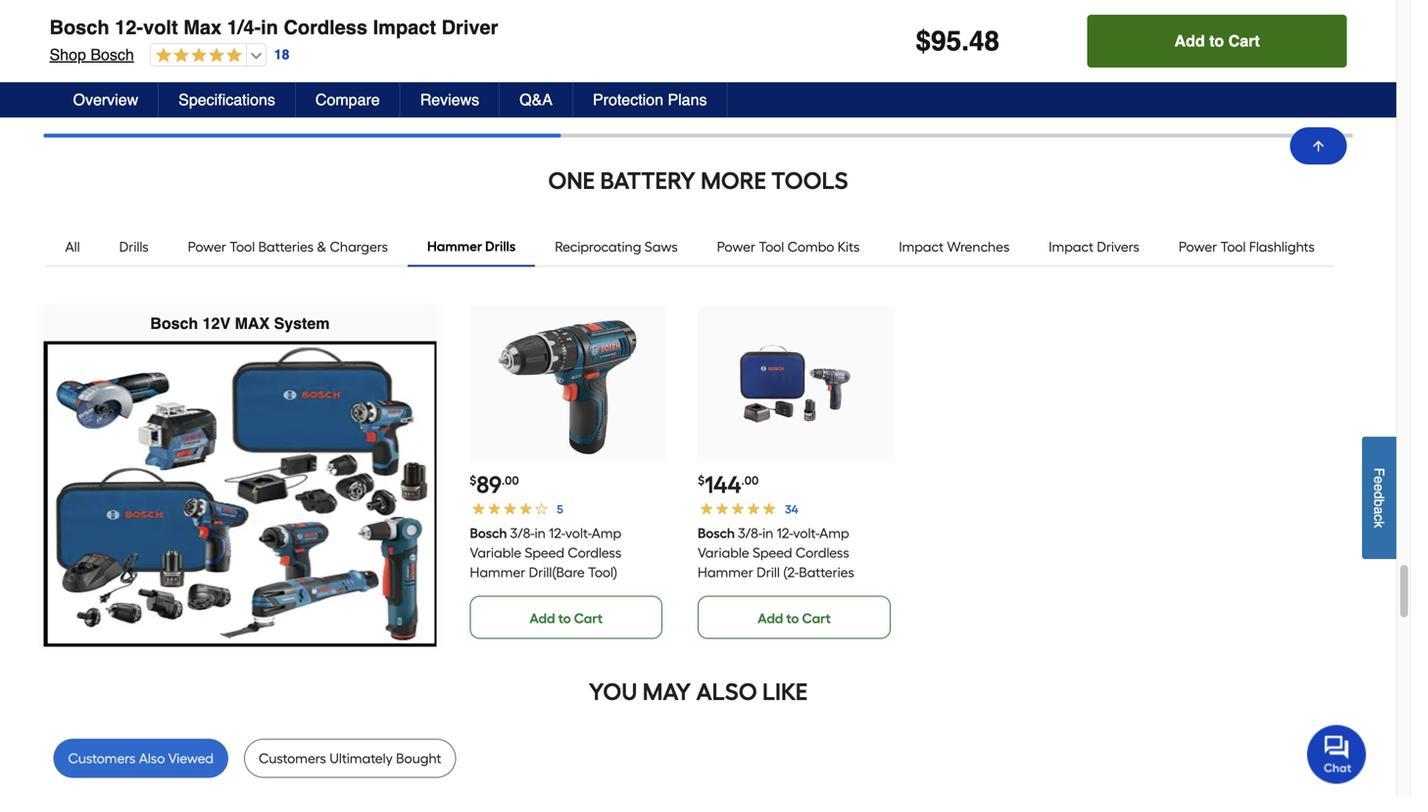 Task type: locate. For each thing, give the bounding box(es) containing it.
3 and from the left
[[548, 55, 573, 72]]

1/4- inside 24-volt 1/4-in brushless cordless impact driver (2- batteries included, charger included and hard case included) add to cart
[[124, 0, 145, 13]]

hammer right chargers at the left top of the page
[[427, 238, 482, 255]]

add to cart link for 'list item' containing multivolt 4-tool brushless power tool combo kit with soft case (2-batteries included and charger included)
[[937, 67, 1124, 110]]

1 horizontal spatial also
[[696, 678, 757, 707]]

and inside 18-volt 1/2-in keyless brushless cordless drill (1- battery included, charger included and soft bag included) add to cart
[[548, 55, 573, 72]]

power tool combo kits
[[717, 239, 860, 255]]

power down multivolt at the top right of the page
[[998, 16, 1036, 32]]

battery inside 24-volt 1/4-in brushless cordless impact driver (1- battery included, charger included and hard case included) add to cart
[[268, 35, 314, 52]]

$ 89 .00
[[470, 471, 519, 499]]

1 vertical spatial (2-
[[1050, 35, 1066, 52]]

0 horizontal spatial (1-
[[413, 16, 427, 32]]

brushless inside 24-volt 1/4-in brushless cordless impact driver (1- battery included, charger included and hard case included) add to cart
[[382, 0, 440, 13]]

1 horizontal spatial customers
[[259, 751, 326, 768]]

driver up the compare button
[[373, 16, 410, 32]]

amp for 144
[[820, 525, 850, 542]]

in
[[145, 0, 156, 13], [368, 0, 379, 13], [596, 0, 607, 13], [1257, 0, 1268, 13], [261, 16, 278, 39], [535, 525, 545, 542], [763, 525, 774, 542]]

variable inside 3/8-in 12-volt-amp variable speed cordless hammer drill (2-batteries included)
[[698, 545, 749, 562]]

case down max
[[165, 55, 198, 72]]

3 list item from the left
[[491, 0, 683, 110]]

to down drill(bare
[[558, 611, 571, 627]]

cordless inside 3/8-in 12-volt-amp variable speed cordless hammer drill (2-batteries included)
[[796, 545, 849, 562]]

included) inside 18-volt 1/2-in keyless brushless cordless drill (1- battery included, charger included and soft bag included) add to cart
[[491, 75, 549, 91]]

0 vertical spatial also
[[696, 678, 757, 707]]

2 included, from the left
[[317, 35, 374, 52]]

included down bosch 12-volt max 1/4-in cordless impact driver
[[268, 55, 322, 72]]

tool left flashlights
[[1221, 239, 1246, 255]]

add down drill(bare
[[530, 611, 555, 627]]

driver inside 24-volt 1/4-in brushless cordless impact driver (2- batteries included, charger included and hard case included) add to cart
[[151, 16, 187, 32]]

1 list item from the left
[[46, 0, 237, 110]]

combo inside multivolt 4-tool brushless power tool combo kit with soft case (2-batteries included and charger included) add to cart
[[1068, 16, 1115, 32]]

batteries inside button
[[258, 239, 314, 255]]

1 customers from the left
[[68, 751, 136, 768]]

2 .00 from the left
[[741, 474, 759, 488]]

combo down 4-
[[1068, 16, 1115, 32]]

battery up the compare button
[[268, 35, 314, 52]]

2 24- from the left
[[302, 0, 321, 13]]

2 horizontal spatial (2-
[[1050, 35, 1066, 52]]

1 hard from the left
[[131, 55, 162, 72]]

.00 inside $ 144 .00
[[741, 474, 759, 488]]

cart down 4.8 stars image on the left top of page
[[147, 81, 176, 98]]

hammer left drill(bare
[[470, 565, 525, 581]]

charger inside 24-volt 1/4-in brushless cordless impact driver (2- batteries included, charger included and hard case included) add to cart
[[165, 35, 217, 52]]

3 included from the left
[[491, 55, 545, 72]]

1 vertical spatial also
[[139, 751, 165, 768]]

tool up bosch 12v max system
[[230, 239, 255, 255]]

0 horizontal spatial battery
[[268, 35, 314, 52]]

3 included) from the left
[[491, 75, 549, 91]]

drills right all
[[119, 239, 149, 255]]

impact up reviews
[[373, 16, 436, 39]]

add up "tools"
[[771, 81, 797, 98]]

also left like
[[696, 678, 757, 707]]

2 horizontal spatial 1/4-
[[347, 0, 368, 13]]

1 horizontal spatial 3/8-
[[738, 525, 763, 542]]

volt up bosch 12-volt max 1/4-in cordless impact driver
[[321, 0, 343, 13]]

included inside 24-volt 1/4-in brushless cordless impact driver (2- batteries included, charger included and hard case included) add to cart
[[46, 55, 99, 72]]

and up compare
[[325, 55, 351, 72]]

$ for 95
[[916, 25, 931, 57]]

1 horizontal spatial 12-
[[549, 525, 565, 542]]

0 horizontal spatial combo
[[788, 239, 834, 255]]

add down bosch 12-volt max 1/4-in cordless impact driver
[[326, 81, 351, 98]]

power
[[998, 16, 1036, 32], [188, 239, 226, 255], [717, 239, 756, 255], [1179, 239, 1217, 255]]

add to cart link for 'list item' containing 18-volt 1/2-in keyless brushless cordless drill (1- battery included, charger included and soft bag included)
[[491, 67, 679, 110]]

bosch 12v max system image
[[44, 342, 436, 647]]

included for 18-volt 1/2-in keyless brushless cordless drill (1- battery included, charger included and soft bag included)
[[491, 55, 545, 72]]

k
[[1372, 521, 1387, 528]]

1 included) from the left
[[46, 75, 103, 91]]

power for power tool combo kits
[[717, 239, 756, 255]]

soft right with
[[986, 35, 1011, 52]]

bosch 12v max system
[[150, 315, 330, 333]]

to down multivolt at the top right of the page
[[1023, 81, 1035, 98]]

power inside button
[[1179, 239, 1217, 255]]

charger down multivolt at the top right of the page
[[1022, 55, 1075, 72]]

2 variable from the left
[[698, 545, 749, 562]]

included, inside 24-volt 1/4-in brushless cordless impact driver (1- battery included, charger included and hard case included) add to cart
[[317, 35, 374, 52]]

1 amp from the left
[[591, 525, 621, 542]]

included) down 18
[[268, 75, 326, 91]]

driver up 4.8 stars image on the left top of page
[[151, 16, 187, 32]]

charger inside 18-volt 1/2-in keyless brushless cordless drill (1- battery included, charger included and soft bag included) add to cart
[[600, 35, 653, 52]]

$ inside $ 89 .00
[[470, 474, 477, 488]]

impact up compare
[[325, 16, 370, 32]]

3/8- down $ 144 .00
[[738, 525, 763, 542]]

0 vertical spatial included)
[[937, 75, 995, 91]]

1 variable from the left
[[470, 545, 521, 562]]

3/8- for 144
[[738, 525, 763, 542]]

reciprocating saws
[[555, 239, 678, 255]]

volt inside 24-volt 1/4-in brushless cordless impact driver (1- battery included, charger included and hard case included) add to cart
[[321, 0, 343, 13]]

power down "more"
[[717, 239, 756, 255]]

e up b
[[1372, 484, 1387, 492]]

drill down $ 144 .00
[[757, 565, 780, 581]]

volt- for 89
[[565, 525, 591, 542]]

to
[[1209, 32, 1224, 50], [131, 81, 144, 98], [354, 81, 367, 98], [577, 81, 590, 98], [800, 81, 813, 98], [1023, 81, 1035, 98], [1245, 81, 1258, 98], [558, 611, 571, 627], [786, 611, 799, 627]]

cart left reviews
[[370, 81, 399, 98]]

hammer
[[427, 238, 482, 255], [470, 565, 525, 581], [698, 565, 754, 581]]

case
[[1014, 35, 1047, 52], [165, 55, 198, 72], [388, 55, 421, 72]]

0 horizontal spatial 3/8-
[[510, 525, 535, 542]]

combo inside button
[[788, 239, 834, 255]]

1 vertical spatial drill
[[757, 565, 780, 581]]

reciprocating saws button
[[535, 228, 697, 267]]

24-volt 1/4-in brushless cordless impact driver (2- batteries included, charger included and hard case included) link
[[46, 0, 237, 91], [46, 0, 226, 91]]

4 list item from the left
[[937, 0, 1128, 110]]

driver
[[151, 16, 187, 32], [373, 16, 410, 32], [442, 16, 498, 39]]

hammer inside 3/8-in 12-volt-amp variable speed cordless hammer drill (2-batteries included)
[[698, 565, 754, 581]]

bosch inside 144 list item
[[698, 525, 735, 542]]

speed up drill(bare
[[525, 545, 564, 562]]

add to cart inside button
[[1175, 32, 1260, 50]]

charger for 24-volt 1/4-in brushless cordless impact driver (1- battery included, charger included and hard case included)
[[378, 35, 430, 52]]

tool for power tool combo kits
[[759, 239, 784, 255]]

1 horizontal spatial drills
[[485, 238, 516, 255]]

volt- inside 3/8-in 12-volt-amp variable speed cordless hammer drill (2-batteries included)
[[793, 525, 820, 542]]

hammer drills button
[[408, 228, 535, 267]]

case down multivolt at the top right of the page
[[1014, 35, 1047, 52]]

cart down corded
[[1261, 81, 1290, 98]]

1 vertical spatial included)
[[698, 584, 756, 601]]

10-in single bevel compound corded miter saw link
[[1159, 0, 1351, 54], [1159, 0, 1347, 32]]

add to cart button
[[1088, 15, 1347, 68]]

battery inside 18-volt 1/2-in keyless brushless cordless drill (1- battery included, charger included and soft bag included) add to cart
[[491, 35, 537, 52]]

power right drills button
[[188, 239, 226, 255]]

2 drills from the left
[[119, 239, 149, 255]]

variable down $ 89 .00
[[470, 545, 521, 562]]

included) for 18-volt 1/2-in keyless brushless cordless drill (1- battery included, charger included and soft bag included)
[[491, 75, 549, 91]]

2 included) from the left
[[268, 75, 326, 91]]

2 list item from the left
[[268, 0, 460, 110]]

driver up reviews
[[442, 16, 498, 39]]

1 horizontal spatial 24-
[[302, 0, 321, 13]]

drills inside button
[[119, 239, 149, 255]]

1/2-
[[574, 0, 596, 13]]

.00 inside $ 89 .00
[[502, 474, 519, 488]]

0 horizontal spatial speed
[[525, 545, 564, 562]]

1 included from the left
[[46, 55, 99, 72]]

impact
[[103, 16, 147, 32], [325, 16, 370, 32], [373, 16, 436, 39], [899, 239, 944, 255], [1049, 239, 1094, 255]]

1/4-
[[124, 0, 145, 13], [347, 0, 368, 13], [227, 16, 261, 39]]

(1- down "keyless"
[[636, 16, 649, 32]]

cart down multivolt at the top right of the page
[[1038, 81, 1067, 98]]

0 horizontal spatial soft
[[577, 55, 602, 72]]

24- inside 24-volt 1/4-in brushless cordless impact driver (2- batteries included, charger included and hard case included) add to cart
[[79, 0, 98, 13]]

hammer down 144
[[698, 565, 754, 581]]

tool down multivolt at the top right of the page
[[1040, 16, 1065, 32]]

charger up 'bag'
[[600, 35, 653, 52]]

$
[[916, 25, 931, 57], [470, 474, 477, 488], [698, 474, 705, 488]]

cart inside 24-volt 1/4-in brushless cordless impact driver (2- batteries included, charger included and hard case included) add to cart
[[147, 81, 176, 98]]

brushless
[[159, 0, 217, 13], [382, 0, 440, 13], [491, 16, 549, 32], [937, 16, 995, 32]]

1/4- up bosch 12-volt max 1/4-in cordless impact driver
[[347, 0, 368, 13]]

soft inside multivolt 4-tool brushless power tool combo kit with soft case (2-batteries included and charger included) add to cart
[[986, 35, 1011, 52]]

add inside 89 list item
[[530, 611, 555, 627]]

hard
[[131, 55, 162, 72], [354, 55, 385, 72]]

to inside add to cart button
[[1209, 32, 1224, 50]]

drills
[[485, 238, 516, 255], [119, 239, 149, 255]]

2 horizontal spatial included,
[[540, 35, 597, 52]]

.00
[[502, 474, 519, 488], [741, 474, 759, 488]]

drills button
[[100, 228, 168, 267]]

0 vertical spatial drill
[[609, 16, 633, 32]]

included down with
[[937, 55, 991, 72]]

1/4- up shop bosch
[[124, 0, 145, 13]]

1 drills from the left
[[485, 238, 516, 255]]

to inside 89 list item
[[558, 611, 571, 627]]

0 horizontal spatial .00
[[502, 474, 519, 488]]

volt up shop bosch
[[98, 0, 120, 13]]

included up overview
[[46, 55, 99, 72]]

cart down 10-
[[1229, 32, 1260, 50]]

24-
[[79, 0, 98, 13], [302, 0, 321, 13]]

impact inside 24-volt 1/4-in brushless cordless impact driver (2- batteries included, charger included and hard case included) add to cart
[[103, 16, 147, 32]]

volt inside 18-volt 1/2-in keyless brushless cordless drill (1- battery included, charger included and soft bag included) add to cart
[[548, 0, 570, 13]]

plans
[[668, 91, 707, 109]]

to left reviews
[[354, 81, 367, 98]]

add inside 24-volt 1/4-in brushless cordless impact driver (2- batteries included, charger included and hard case included) add to cart
[[103, 81, 128, 98]]

(1- inside 18-volt 1/2-in keyless brushless cordless drill (1- battery included, charger included and soft bag included) add to cart
[[636, 16, 649, 32]]

24-volt 1/4-in brushless cordless impact driver (1- battery included, charger included and hard case included) link
[[268, 0, 460, 91], [268, 0, 440, 91]]

2 speed from the left
[[753, 545, 792, 562]]

1 .00 from the left
[[502, 474, 519, 488]]

miter
[[1284, 16, 1316, 32]]

drill down "keyless"
[[609, 16, 633, 32]]

2 horizontal spatial case
[[1014, 35, 1047, 52]]

1 speed from the left
[[525, 545, 564, 562]]

bosch
[[49, 16, 109, 39], [90, 46, 134, 64], [150, 315, 198, 333], [470, 525, 507, 542], [698, 525, 735, 542]]

included)
[[937, 75, 995, 91], [698, 584, 756, 601]]

volt for 24-volt 1/4-in brushless cordless impact driver (1- battery included, charger included and hard case included) add to cart
[[321, 0, 343, 13]]

e up d
[[1372, 476, 1387, 484]]

included) right reviews
[[491, 75, 549, 91]]

hard inside 24-volt 1/4-in brushless cordless impact driver (1- battery included, charger included and hard case included) add to cart
[[354, 55, 385, 72]]

arrow up image
[[1311, 138, 1326, 154]]

impact drivers button
[[1029, 228, 1159, 267]]

volt for 18-volt 1/2-in keyless brushless cordless drill (1- battery included, charger included and soft bag included) add to cart
[[548, 0, 570, 13]]

1 3/8- from the left
[[510, 525, 535, 542]]

volt- inside 3/8-in 12-volt-amp variable speed cordless hammer drill(bare tool)
[[565, 525, 591, 542]]

f
[[1372, 468, 1387, 476]]

1/4- inside 24-volt 1/4-in brushless cordless impact driver (1- battery included, charger included and hard case included) add to cart
[[347, 0, 368, 13]]

hammer inside 3/8-in 12-volt-amp variable speed cordless hammer drill(bare tool)
[[470, 565, 525, 581]]

2 horizontal spatial 12-
[[777, 525, 793, 542]]

impact left wrenches in the top of the page
[[899, 239, 944, 255]]

3/8- up drill(bare
[[510, 525, 535, 542]]

charger inside multivolt 4-tool brushless power tool combo kit with soft case (2-batteries included and charger included) add to cart
[[1022, 55, 1075, 72]]

0 horizontal spatial included)
[[698, 584, 756, 601]]

variable inside 3/8-in 12-volt-amp variable speed cordless hammer drill(bare tool)
[[470, 545, 521, 562]]

1 horizontal spatial volt-
[[793, 525, 820, 542]]

1 vertical spatial combo
[[788, 239, 834, 255]]

customers
[[68, 751, 136, 768], [259, 751, 326, 768]]

1 horizontal spatial amp
[[820, 525, 850, 542]]

soft inside 18-volt 1/2-in keyless brushless cordless drill (1- battery included, charger included and soft bag included) add to cart
[[577, 55, 602, 72]]

1 horizontal spatial variable
[[698, 545, 749, 562]]

and right .
[[994, 55, 1019, 72]]

case up reviews
[[388, 55, 421, 72]]

included, for 24-volt 1/4-in brushless cordless impact driver (2- batteries included, charger included and hard case included)
[[104, 35, 161, 52]]

0 horizontal spatial variable
[[470, 545, 521, 562]]

kit
[[937, 35, 953, 52]]

tool inside button
[[230, 239, 255, 255]]

1 vertical spatial soft
[[577, 55, 602, 72]]

max
[[183, 16, 222, 39]]

2 customers from the left
[[259, 751, 326, 768]]

combo left kits
[[788, 239, 834, 255]]

1 and from the left
[[103, 55, 128, 72]]

hard for battery
[[354, 55, 385, 72]]

charger up reviews
[[378, 35, 430, 52]]

add to cart inside 89 list item
[[530, 611, 603, 627]]

included, up overview
[[104, 35, 161, 52]]

in inside 18-volt 1/2-in keyless brushless cordless drill (1- battery included, charger included and soft bag included) add to cart
[[596, 0, 607, 13]]

1 included, from the left
[[104, 35, 161, 52]]

1 horizontal spatial driver
[[373, 16, 410, 32]]

charger
[[165, 35, 217, 52], [378, 35, 430, 52], [600, 35, 653, 52], [1022, 55, 1075, 72]]

1 driver from the left
[[151, 16, 187, 32]]

and inside 24-volt 1/4-in brushless cordless impact driver (1- battery included, charger included and hard case included) add to cart
[[325, 55, 351, 72]]

included, down 1/2-
[[540, 35, 597, 52]]

2 horizontal spatial included)
[[491, 75, 549, 91]]

0 horizontal spatial driver
[[151, 16, 187, 32]]

1 horizontal spatial drill
[[757, 565, 780, 581]]

1 horizontal spatial battery
[[491, 35, 537, 52]]

one battery more tools
[[548, 167, 848, 195]]

add down "48"
[[994, 81, 1020, 98]]

0 horizontal spatial case
[[165, 55, 198, 72]]

1 horizontal spatial hard
[[354, 55, 385, 72]]

d
[[1372, 492, 1387, 499]]

add to cart link for 'list item' containing 24-volt 1/4-in brushless cordless impact driver (1- battery included, charger included and hard case included)
[[268, 67, 456, 110]]

speed down $ 144 .00
[[753, 545, 792, 562]]

list item containing 24-volt 1/4-in brushless cordless impact driver (2- batteries included, charger included and hard case included)
[[46, 0, 237, 110]]

impact up shop bosch
[[103, 16, 147, 32]]

.00 up 3/8-in 12-volt-amp variable speed cordless hammer drill (2-batteries included)
[[741, 474, 759, 488]]

24- for battery
[[302, 0, 321, 13]]

multivolt
[[1017, 0, 1071, 13]]

and up q&a button
[[548, 55, 573, 72]]

add to cart link
[[46, 67, 233, 110], [268, 67, 456, 110], [491, 67, 679, 110], [714, 67, 901, 110], [937, 67, 1124, 110], [1159, 67, 1347, 110], [470, 596, 663, 640], [698, 596, 891, 640]]

0 vertical spatial (2-
[[191, 16, 206, 32]]

1/4- right max
[[227, 16, 261, 39]]

kits
[[838, 239, 860, 255]]

and for 24-volt 1/4-in brushless cordless impact driver (1- battery included, charger included and hard case included)
[[325, 55, 351, 72]]

tool down "more"
[[759, 239, 784, 255]]

volt left 1/2-
[[548, 0, 570, 13]]

cart inside 89 list item
[[574, 611, 603, 627]]

12- inside 3/8-in 12-volt-amp variable speed cordless hammer drill (2-batteries included)
[[777, 525, 793, 542]]

18-volt 1/2-in keyless brushless cordless drill (1- battery included, charger included and soft bag included) add to cart
[[491, 0, 655, 98]]

variable for 144
[[698, 545, 749, 562]]

also left the viewed
[[139, 751, 165, 768]]

impact inside impact wrenches button
[[899, 239, 944, 255]]

f e e d b a c k button
[[1362, 437, 1397, 559]]

amp for 89
[[591, 525, 621, 542]]

0 vertical spatial combo
[[1068, 16, 1115, 32]]

1 horizontal spatial included,
[[317, 35, 374, 52]]

brushless inside multivolt 4-tool brushless power tool combo kit with soft case (2-batteries included and charger included) add to cart
[[937, 16, 995, 32]]

$ for 89
[[470, 474, 477, 488]]

cart down 3/8-in 12-volt-amp variable speed cordless hammer drill (2-batteries included)
[[802, 611, 831, 627]]

to down shop bosch
[[131, 81, 144, 98]]

reviews
[[420, 91, 479, 109]]

.00 up 3/8-in 12-volt-amp variable speed cordless hammer drill(bare tool)
[[502, 474, 519, 488]]

case inside 24-volt 1/4-in brushless cordless impact driver (1- battery included, charger included and hard case included) add to cart
[[388, 55, 421, 72]]

hard up the compare button
[[354, 55, 385, 72]]

0 horizontal spatial drill
[[609, 16, 633, 32]]

keyless
[[610, 0, 655, 13]]

1 e from the top
[[1372, 476, 1387, 484]]

1 horizontal spatial included)
[[268, 75, 326, 91]]

battery for brushless
[[491, 35, 537, 52]]

list item containing 10-in single bevel compound corded miter saw
[[1159, 0, 1351, 110]]

2 (1- from the left
[[636, 16, 649, 32]]

0 horizontal spatial amp
[[591, 525, 621, 542]]

and
[[103, 55, 128, 72], [325, 55, 351, 72], [548, 55, 573, 72], [994, 55, 1019, 72]]

0 horizontal spatial hard
[[131, 55, 162, 72]]

0 horizontal spatial 1/4-
[[124, 0, 145, 13]]

included up the q&a
[[491, 55, 545, 72]]

amp
[[591, 525, 621, 542], [820, 525, 850, 542]]

cordless inside 3/8-in 12-volt-amp variable speed cordless hammer drill(bare tool)
[[568, 545, 621, 562]]

included, inside 18-volt 1/2-in keyless brushless cordless drill (1- battery included, charger included and soft bag included) add to cart
[[540, 35, 597, 52]]

tool)
[[588, 565, 617, 581]]

battery up the saws
[[600, 167, 696, 195]]

(2- inside 24-volt 1/4-in brushless cordless impact driver (2- batteries included, charger included and hard case included) add to cart
[[191, 16, 206, 32]]

a
[[1372, 507, 1387, 515]]

driver inside 24-volt 1/4-in brushless cordless impact driver (1- battery included, charger included and hard case included) add to cart
[[373, 16, 410, 32]]

add down shop bosch
[[103, 81, 128, 98]]

2 included from the left
[[268, 55, 322, 72]]

144 list item
[[698, 306, 895, 640]]

1 horizontal spatial included)
[[937, 75, 995, 91]]

power inside button
[[717, 239, 756, 255]]

2 volt- from the left
[[793, 525, 820, 542]]

power inside button
[[188, 239, 226, 255]]

charger up specifications
[[165, 35, 217, 52]]

tool
[[1085, 0, 1111, 13], [1040, 16, 1065, 32], [230, 239, 255, 255], [759, 239, 784, 255], [1221, 239, 1246, 255]]

2 horizontal spatial $
[[916, 25, 931, 57]]

single
[[1272, 0, 1309, 13]]

3/8- inside 3/8-in 12-volt-amp variable speed cordless hammer drill(bare tool)
[[510, 525, 535, 542]]

included) inside 24-volt 1/4-in brushless cordless impact driver (2- batteries included, charger included and hard case included) add to cart
[[46, 75, 103, 91]]

cart inside 18-volt 1/2-in keyless brushless cordless drill (1- battery included, charger included and soft bag included) add to cart
[[593, 81, 621, 98]]

0 horizontal spatial (2-
[[191, 16, 206, 32]]

included) down shop
[[46, 75, 103, 91]]

to down add to cart button
[[1245, 81, 1258, 98]]

soft
[[986, 35, 1011, 52], [577, 55, 602, 72]]

1 horizontal spatial $
[[698, 474, 705, 488]]

included) inside multivolt 4-tool brushless power tool combo kit with soft case (2-batteries included and charger included) add to cart
[[937, 75, 995, 91]]

batteries inside 3/8-in 12-volt-amp variable speed cordless hammer drill (2-batteries included)
[[799, 565, 854, 581]]

power tool batteries & chargers
[[188, 239, 388, 255]]

add to cart down drill(bare
[[530, 611, 603, 627]]

10-in single bevel compound corded miter saw link inside 'list item'
[[1159, 0, 1347, 32]]

2 hard from the left
[[354, 55, 385, 72]]

2 e from the top
[[1372, 484, 1387, 492]]

speed inside 3/8-in 12-volt-amp variable speed cordless hammer drill (2-batteries included)
[[753, 545, 792, 562]]

(1- for drill
[[636, 16, 649, 32]]

1 (1- from the left
[[413, 16, 427, 32]]

2 driver from the left
[[373, 16, 410, 32]]

battery down 18-
[[491, 35, 537, 52]]

1 horizontal spatial case
[[388, 55, 421, 72]]

1 horizontal spatial soft
[[986, 35, 1011, 52]]

3/8- inside 3/8-in 12-volt-amp variable speed cordless hammer drill (2-batteries included)
[[738, 525, 763, 542]]

volt inside 24-volt 1/4-in brushless cordless impact driver (2- batteries included, charger included and hard case included) add to cart
[[98, 0, 120, 13]]

drill
[[609, 16, 633, 32], [757, 565, 780, 581]]

to inside 24-volt 1/4-in brushless cordless impact driver (1- battery included, charger included and hard case included) add to cart
[[354, 81, 367, 98]]

list item
[[46, 0, 237, 110], [268, 0, 460, 110], [491, 0, 683, 110], [937, 0, 1128, 110], [1159, 0, 1351, 110]]

1 volt- from the left
[[565, 525, 591, 542]]

hard up overview button
[[131, 55, 162, 72]]

2 horizontal spatial driver
[[442, 16, 498, 39]]

2 amp from the left
[[820, 525, 850, 542]]

to left corded
[[1209, 32, 1224, 50]]

0 horizontal spatial also
[[139, 751, 165, 768]]

customers ultimately bought
[[259, 751, 441, 768]]

and for 18-volt 1/2-in keyless brushless cordless drill (1- battery included, charger included and soft bag included)
[[548, 55, 573, 72]]

in inside 24-volt 1/4-in brushless cordless impact driver (1- battery included, charger included and hard case included) add to cart
[[368, 0, 379, 13]]

included)
[[46, 75, 103, 91], [268, 75, 326, 91], [491, 75, 549, 91]]

24- up shop bosch
[[79, 0, 98, 13]]

add left corded
[[1175, 32, 1205, 50]]

customers for customers also viewed
[[68, 751, 136, 768]]

1 horizontal spatial .00
[[741, 474, 759, 488]]

0 horizontal spatial included,
[[104, 35, 161, 52]]

2 3/8- from the left
[[738, 525, 763, 542]]

chat invite button image
[[1307, 725, 1367, 785]]

1 24- from the left
[[79, 0, 98, 13]]

tool inside button
[[1221, 239, 1246, 255]]

included, up compare
[[317, 35, 374, 52]]

2 and from the left
[[325, 55, 351, 72]]

battery
[[268, 35, 314, 52], [491, 35, 537, 52], [600, 167, 696, 195]]

bosch down 144
[[698, 525, 735, 542]]

included for 24-volt 1/4-in brushless cordless impact driver (2- batteries included, charger included and hard case included)
[[46, 55, 99, 72]]

with
[[956, 35, 982, 52]]

4 and from the left
[[994, 55, 1019, 72]]

drills left reciprocating
[[485, 238, 516, 255]]

and inside 24-volt 1/4-in brushless cordless impact driver (2- batteries included, charger included and hard case included) add to cart
[[103, 55, 128, 72]]

hammer for 89
[[470, 565, 525, 581]]

1 horizontal spatial (2-
[[783, 565, 799, 581]]

add left 'protection'
[[548, 81, 574, 98]]

add to cart down 10-
[[1175, 32, 1260, 50]]

speed for 144
[[753, 545, 792, 562]]

1 horizontal spatial combo
[[1068, 16, 1115, 32]]

0 horizontal spatial customers
[[68, 751, 136, 768]]

0 horizontal spatial 24-
[[79, 0, 98, 13]]

0 horizontal spatial $
[[470, 474, 477, 488]]

drills inside 'button'
[[485, 238, 516, 255]]

impact left the drivers
[[1049, 239, 1094, 255]]

(1- inside 24-volt 1/4-in brushless cordless impact driver (1- battery included, charger included and hard case included) add to cart
[[413, 16, 427, 32]]

2 vertical spatial (2-
[[783, 565, 799, 581]]

q&a button
[[500, 82, 573, 118]]

0 vertical spatial soft
[[986, 35, 1011, 52]]

3 included, from the left
[[540, 35, 597, 52]]

power tool flashlights button
[[1159, 228, 1334, 267]]

0 horizontal spatial drills
[[119, 239, 149, 255]]

1 horizontal spatial speed
[[753, 545, 792, 562]]

0 horizontal spatial volt-
[[565, 525, 591, 542]]

tool inside button
[[759, 239, 784, 255]]

1 horizontal spatial (1-
[[636, 16, 649, 32]]

(1-
[[413, 16, 427, 32], [636, 16, 649, 32]]

$ 95 . 48
[[916, 25, 1000, 57]]

5 list item from the left
[[1159, 0, 1351, 110]]

batteries
[[46, 35, 101, 52], [1066, 35, 1121, 52], [258, 239, 314, 255], [799, 565, 854, 581]]

4 included from the left
[[937, 55, 991, 72]]

cart inside multivolt 4-tool brushless power tool combo kit with soft case (2-batteries included and charger included) add to cart
[[1038, 81, 1067, 98]]

customers left ultimately
[[259, 751, 326, 768]]

add to cart link inside 144 list item
[[698, 596, 891, 640]]

3/8-
[[510, 525, 535, 542], [738, 525, 763, 542]]

power right the drivers
[[1179, 239, 1217, 255]]

cordless
[[46, 16, 99, 32], [268, 16, 322, 32], [552, 16, 606, 32], [284, 16, 368, 39], [568, 545, 621, 562], [796, 545, 849, 562]]

0 horizontal spatial included)
[[46, 75, 103, 91]]



Task type: describe. For each thing, give the bounding box(es) containing it.
24-volt 1/4-in brushless cordless impact driver (1- battery included, charger included and hard case included) add to cart
[[268, 0, 440, 98]]

battery for cordless
[[268, 35, 314, 52]]

included) for 24-volt 1/4-in brushless cordless impact driver (2- batteries included, charger included and hard case included)
[[46, 75, 103, 91]]

to inside 144 list item
[[786, 611, 799, 627]]

bosch left 12v
[[150, 315, 198, 333]]

system
[[274, 315, 330, 333]]

case for 24-volt 1/4-in brushless cordless impact driver (2- batteries included, charger included and hard case included)
[[165, 55, 198, 72]]

volt left max
[[143, 16, 178, 39]]

and inside multivolt 4-tool brushless power tool combo kit with soft case (2-batteries included and charger included) add to cart
[[994, 55, 1019, 72]]

batteries inside 24-volt 1/4-in brushless cordless impact driver (2- batteries included, charger included and hard case included) add to cart
[[46, 35, 101, 52]]

may
[[643, 678, 691, 707]]

24-volt 1/4-in brushless cordless impact driver (2- batteries included, charger included and hard case included) add to cart
[[46, 0, 217, 98]]

3/8-in 12-volt-amp variable speed cordless hammer drill (2-batteries included)
[[698, 525, 854, 601]]

drivers
[[1097, 239, 1140, 255]]

included for 24-volt 1/4-in brushless cordless impact driver (1- battery included, charger included and hard case included)
[[268, 55, 322, 72]]

drill(bare
[[529, 565, 585, 581]]

cart inside button
[[1229, 32, 1260, 50]]

2 horizontal spatial battery
[[600, 167, 696, 195]]

hammer drills
[[427, 238, 516, 255]]

95
[[931, 25, 962, 57]]

all button
[[46, 228, 100, 267]]

12v
[[203, 315, 230, 333]]

reciprocating
[[555, 239, 641, 255]]

hammer inside 'button'
[[427, 238, 482, 255]]

charger for 24-volt 1/4-in brushless cordless impact driver (2- batteries included, charger included and hard case included)
[[165, 35, 217, 52]]

in inside 3/8-in 12-volt-amp variable speed cordless hammer drill (2-batteries included)
[[763, 525, 774, 542]]

10-in single bevel compound corded miter saw
[[1159, 0, 1347, 32]]

4-
[[1074, 0, 1085, 13]]

3/8-in 12-volt-amp variable speed cordless hammer drill(bare tool)
[[470, 525, 621, 581]]

customers for customers ultimately bought
[[259, 751, 326, 768]]

(2- inside multivolt 4-tool brushless power tool combo kit with soft case (2-batteries included and charger included) add to cart
[[1050, 35, 1066, 52]]

included inside multivolt 4-tool brushless power tool combo kit with soft case (2-batteries included and charger included) add to cart
[[937, 55, 991, 72]]

add inside button
[[1175, 32, 1205, 50]]

3/8- for 89
[[510, 525, 535, 542]]

add inside 144 list item
[[758, 611, 783, 627]]

variable for 89
[[470, 545, 521, 562]]

volt for 24-volt 1/4-in brushless cordless impact driver (2- batteries included, charger included and hard case included) add to cart
[[98, 0, 120, 13]]

driver for (2-
[[151, 16, 187, 32]]

compare button
[[296, 82, 401, 118]]

add to cart link for 'list item' containing 10-in single bevel compound corded miter saw
[[1159, 67, 1347, 110]]

ultimately
[[330, 751, 393, 768]]

89 list item
[[470, 306, 667, 640]]

add to cart up "tools"
[[771, 81, 844, 98]]

144
[[705, 471, 741, 499]]

.00 for 89
[[502, 474, 519, 488]]

cart inside 144 list item
[[802, 611, 831, 627]]

power for power tool batteries & chargers
[[188, 239, 226, 255]]

.
[[962, 25, 969, 57]]

impact drivers
[[1049, 239, 1140, 255]]

cart up "tools"
[[816, 81, 844, 98]]

case inside multivolt 4-tool brushless power tool combo kit with soft case (2-batteries included and charger included) add to cart
[[1014, 35, 1047, 52]]

add inside 24-volt 1/4-in brushless cordless impact driver (1- battery included, charger included and hard case included) add to cart
[[326, 81, 351, 98]]

c
[[1372, 515, 1387, 521]]

add to cart link for 89 list item
[[470, 596, 663, 640]]

case for 24-volt 1/4-in brushless cordless impact driver (1- battery included, charger included and hard case included)
[[388, 55, 421, 72]]

viewed
[[168, 751, 214, 768]]

0 horizontal spatial 12-
[[115, 16, 143, 39]]

b
[[1372, 499, 1387, 507]]

bevel
[[1313, 0, 1345, 13]]

in inside 24-volt 1/4-in brushless cordless impact driver (2- batteries included, charger included and hard case included) add to cart
[[145, 0, 156, 13]]

add to cart for 'list item' containing 10-in single bevel compound corded miter saw
[[1217, 81, 1290, 98]]

corded
[[1234, 16, 1281, 32]]

and for 24-volt 1/4-in brushless cordless impact driver (2- batteries included, charger included and hard case included)
[[103, 55, 128, 72]]

protection
[[593, 91, 663, 109]]

to inside multivolt 4-tool brushless power tool combo kit with soft case (2-batteries included and charger included) add to cart
[[1023, 81, 1035, 98]]

tool for power tool batteries & chargers
[[230, 239, 255, 255]]

1/4- for battery
[[347, 0, 368, 13]]

24- for batteries
[[79, 0, 98, 13]]

drill inside 3/8-in 12-volt-amp variable speed cordless hammer drill (2-batteries included)
[[757, 565, 780, 581]]

cordless inside 18-volt 1/2-in keyless brushless cordless drill (1- battery included, charger included and soft bag included) add to cart
[[552, 16, 606, 32]]

4.8 stars image
[[151, 47, 242, 65]]

overview
[[73, 91, 138, 109]]

bosch 12-volt max 1/4-in cordless impact driver
[[49, 16, 498, 39]]

max
[[235, 315, 270, 333]]

bosch 3/8-in 12-volt-amp variable speed cordless hammer drill (2-batteries included) image
[[718, 306, 875, 463]]

impact inside 'impact drivers' 'button'
[[1049, 239, 1094, 255]]

included, for 18-volt 1/2-in keyless brushless cordless drill (1- battery included, charger included and soft bag included)
[[540, 35, 597, 52]]

add to cart for 89 list item
[[530, 611, 603, 627]]

18
[[274, 47, 289, 62]]

power inside multivolt 4-tool brushless power tool combo kit with soft case (2-batteries included and charger included) add to cart
[[998, 16, 1036, 32]]

power tool combo kits button
[[697, 228, 879, 267]]

shop
[[49, 46, 86, 64]]

cordless inside 24-volt 1/4-in brushless cordless impact driver (2- batteries included, charger included and hard case included) add to cart
[[46, 16, 99, 32]]

list item containing multivolt 4-tool brushless power tool combo kit with soft case (2-batteries included and charger included)
[[937, 0, 1128, 110]]

impact wrenches button
[[879, 228, 1029, 267]]

volt- for 144
[[793, 525, 820, 542]]

included) inside 3/8-in 12-volt-amp variable speed cordless hammer drill (2-batteries included)
[[698, 584, 756, 601]]

bosch right shop
[[90, 46, 134, 64]]

in inside the 10-in single bevel compound corded miter saw
[[1257, 0, 1268, 13]]

cart inside 24-volt 1/4-in brushless cordless impact driver (1- battery included, charger included and hard case included) add to cart
[[370, 81, 399, 98]]

charger for 18-volt 1/2-in keyless brushless cordless drill (1- battery included, charger included and soft bag included)
[[600, 35, 653, 52]]

power tool flashlights
[[1179, 239, 1315, 255]]

included) for 24-volt 1/4-in brushless cordless impact driver (1- battery included, charger included and hard case included)
[[268, 75, 326, 91]]

saws
[[645, 239, 678, 255]]

1/4- for batteries
[[124, 0, 145, 13]]

more
[[701, 167, 766, 195]]

saw
[[1319, 16, 1347, 32]]

compound
[[1159, 16, 1231, 32]]

brushless inside 18-volt 1/2-in keyless brushless cordless drill (1- battery included, charger included and soft bag included) add to cart
[[491, 16, 549, 32]]

48
[[969, 25, 1000, 57]]

like
[[762, 678, 808, 707]]

tools
[[771, 167, 848, 195]]

bought
[[396, 751, 441, 768]]

specifications
[[179, 91, 275, 109]]

batteries inside multivolt 4-tool brushless power tool combo kit with soft case (2-batteries included and charger included) add to cart
[[1066, 35, 1121, 52]]

q&a
[[520, 91, 553, 109]]

multivolt 4-tool brushless power tool combo kit with soft case (2-batteries included and charger included) add to cart
[[937, 0, 1121, 98]]

cordless inside 24-volt 1/4-in brushless cordless impact driver (1- battery included, charger included and hard case included) add to cart
[[268, 16, 322, 32]]

shop bosch
[[49, 46, 134, 64]]

18-
[[531, 0, 548, 13]]

power tool batteries & chargers button
[[168, 228, 408, 267]]

f e e d b a c k
[[1372, 468, 1387, 528]]

included, for 24-volt 1/4-in brushless cordless impact driver (1- battery included, charger included and hard case included)
[[317, 35, 374, 52]]

flashlights
[[1249, 239, 1315, 255]]

add to cart link for 144 list item
[[698, 596, 891, 640]]

10-
[[1240, 0, 1257, 13]]

customers also viewed
[[68, 751, 214, 768]]

add inside 18-volt 1/2-in keyless brushless cordless drill (1- battery included, charger included and soft bag included) add to cart
[[548, 81, 574, 98]]

hard for batteries
[[131, 55, 162, 72]]

drill inside 18-volt 1/2-in keyless brushless cordless drill (1- battery included, charger included and soft bag included) add to cart
[[609, 16, 633, 32]]

add to cart link for 'list item' containing 24-volt 1/4-in brushless cordless impact driver (2- batteries included, charger included and hard case included)
[[46, 67, 233, 110]]

protection plans button
[[573, 82, 728, 118]]

.00 for 144
[[741, 474, 759, 488]]

add to cart for 144 list item
[[758, 611, 831, 627]]

list item containing 18-volt 1/2-in keyless brushless cordless drill (1- battery included, charger included and soft bag included)
[[491, 0, 683, 110]]

bag
[[605, 55, 630, 72]]

wrenches
[[947, 239, 1010, 255]]

to inside 18-volt 1/2-in keyless brushless cordless drill (1- battery included, charger included and soft bag included) add to cart
[[577, 81, 590, 98]]

impact inside 24-volt 1/4-in brushless cordless impact driver (1- battery included, charger included and hard case included) add to cart
[[325, 16, 370, 32]]

tool for power tool flashlights
[[1221, 239, 1246, 255]]

(2- inside 3/8-in 12-volt-amp variable speed cordless hammer drill (2-batteries included)
[[783, 565, 799, 581]]

12- for 144
[[777, 525, 793, 542]]

one
[[548, 167, 595, 195]]

bosch up shop
[[49, 16, 109, 39]]

impact wrenches
[[899, 239, 1010, 255]]

speed for 89
[[525, 545, 564, 562]]

add down add to cart button
[[1217, 81, 1242, 98]]

specifications button
[[159, 82, 296, 118]]

&
[[317, 239, 327, 255]]

list item containing 24-volt 1/4-in brushless cordless impact driver (1- battery included, charger included and hard case included)
[[268, 0, 460, 110]]

all
[[65, 239, 80, 255]]

to up "tools"
[[800, 81, 813, 98]]

(1- for driver
[[413, 16, 427, 32]]

$ 144 .00
[[698, 471, 759, 499]]

reviews button
[[401, 82, 500, 118]]

chargers
[[330, 239, 388, 255]]

in inside 3/8-in 12-volt-amp variable speed cordless hammer drill(bare tool)
[[535, 525, 545, 542]]

you may also like
[[589, 678, 808, 707]]

12- for 89
[[549, 525, 565, 542]]

brushless inside 24-volt 1/4-in brushless cordless impact driver (2- batteries included, charger included and hard case included) add to cart
[[159, 0, 217, 13]]

3 driver from the left
[[442, 16, 498, 39]]

protection plans
[[593, 91, 707, 109]]

$ for 144
[[698, 474, 705, 488]]

hammer for 144
[[698, 565, 754, 581]]

overview button
[[53, 82, 159, 118]]

bosch inside 89 list item
[[470, 525, 507, 542]]

power for power tool flashlights
[[1179, 239, 1217, 255]]

to inside 24-volt 1/4-in brushless cordless impact driver (2- batteries included, charger included and hard case included) add to cart
[[131, 81, 144, 98]]

bosch 3/8-in 12-volt-amp variable speed cordless hammer drill(bare tool) image
[[490, 306, 647, 463]]

tool right multivolt at the top right of the page
[[1085, 0, 1111, 13]]

driver for (1-
[[373, 16, 410, 32]]

you
[[589, 678, 637, 707]]

1 horizontal spatial 1/4-
[[227, 16, 261, 39]]

89
[[477, 471, 502, 499]]

add inside multivolt 4-tool brushless power tool combo kit with soft case (2-batteries included and charger included) add to cart
[[994, 81, 1020, 98]]

compare
[[315, 91, 380, 109]]



Task type: vqa. For each thing, say whether or not it's contained in the screenshot.
Up to 35 Percent Off Select Small Appliances. image
no



